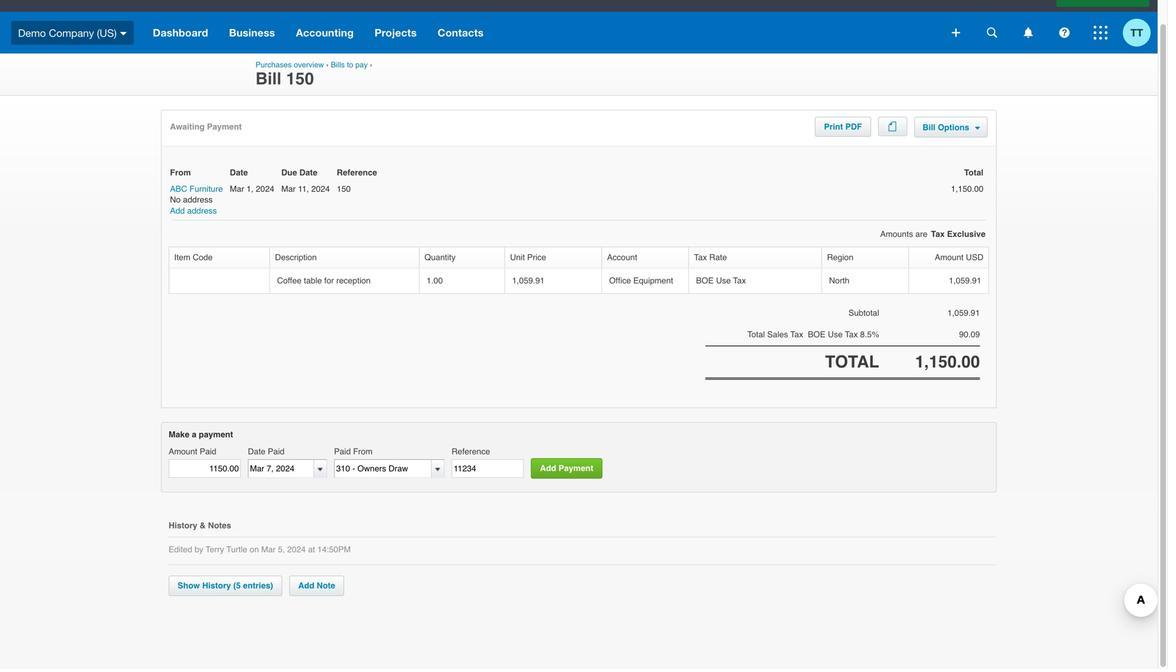 Task type: locate. For each thing, give the bounding box(es) containing it.
use up total
[[828, 330, 843, 340]]

1 vertical spatial use
[[828, 330, 843, 340]]

overview
[[294, 61, 324, 69]]

contacts button
[[427, 12, 494, 54]]

1.00
[[427, 276, 443, 286]]

reference up reference text field
[[452, 447, 490, 457]]

150 inside date mar 1, 2024 due date mar 11, 2024 reference 150
[[337, 184, 351, 194]]

0 vertical spatial boe
[[696, 276, 714, 286]]

from
[[170, 168, 191, 178], [353, 447, 373, 457]]

reference
[[337, 168, 377, 178], [452, 447, 490, 457]]

show history (5 entries)
[[178, 581, 273, 591]]

furniture
[[190, 184, 223, 194]]

history
[[169, 521, 197, 531], [202, 581, 231, 591]]

2024 right 11,
[[311, 184, 330, 194]]

amount left usd
[[935, 253, 964, 263]]

2024 right '5,'
[[287, 545, 306, 555]]

price
[[527, 253, 546, 263]]

1 horizontal spatial history
[[202, 581, 231, 591]]

projects button
[[364, 12, 427, 54]]

(5
[[233, 581, 241, 591]]

None text field
[[335, 460, 432, 478]]

payment
[[207, 122, 242, 132], [559, 464, 593, 474]]

0 vertical spatial payment
[[207, 122, 242, 132]]

reference right the due
[[337, 168, 377, 178]]

1 horizontal spatial ›
[[370, 61, 372, 69]]

amount usd
[[935, 253, 984, 263]]

print
[[824, 122, 843, 132]]

use
[[716, 276, 731, 286], [828, 330, 843, 340]]

2 paid from the left
[[268, 447, 285, 457]]

total for total sales tax                              boe use tax 8.5%
[[747, 330, 765, 340]]

address down abc furniture link on the top left of the page
[[183, 195, 213, 205]]

0 horizontal spatial paid
[[200, 447, 216, 457]]

1 paid from the left
[[200, 447, 216, 457]]

2 horizontal spatial paid
[[334, 447, 351, 457]]

1 vertical spatial total
[[747, 330, 765, 340]]

print pdf link
[[816, 118, 871, 136]]

2 horizontal spatial add
[[540, 464, 556, 474]]

add right reference text field
[[540, 464, 556, 474]]

mar left 11,
[[281, 184, 296, 194]]

1 horizontal spatial 2024
[[287, 545, 306, 555]]

boe right sales
[[808, 330, 826, 340]]

mar left '5,'
[[261, 545, 276, 555]]

from abc furniture no address add address
[[170, 168, 223, 216]]

boe down tax rate
[[696, 276, 714, 286]]

date up the date paid "text field"
[[248, 447, 266, 457]]

0 horizontal spatial reference
[[337, 168, 377, 178]]

pdf
[[846, 122, 862, 132]]

1,059.91 down amount usd
[[949, 276, 982, 286]]

tax
[[931, 229, 945, 239], [694, 253, 707, 263], [733, 276, 746, 286], [845, 330, 858, 340]]

svg image
[[987, 27, 998, 38], [1024, 27, 1033, 38], [1059, 27, 1070, 38], [952, 29, 960, 37], [120, 32, 127, 35]]

150 inside purchases overview › bills to pay › bill 150
[[286, 69, 314, 88]]

company
[[49, 27, 94, 39]]

total
[[964, 168, 984, 178], [747, 330, 765, 340]]

bill left options
[[923, 123, 936, 132]]

› right pay
[[370, 61, 372, 69]]

from inside the from abc furniture no address add address
[[170, 168, 191, 178]]

0 horizontal spatial 2024
[[256, 184, 274, 194]]

add down no
[[170, 206, 185, 216]]

150 left bills
[[286, 69, 314, 88]]

2024 right 1,
[[256, 184, 274, 194]]

total down options
[[964, 168, 984, 178]]

to
[[347, 61, 353, 69]]

coffee
[[277, 276, 302, 286]]

0 horizontal spatial payment
[[207, 122, 242, 132]]

paid for amount paid
[[200, 447, 216, 457]]

1 vertical spatial amount
[[169, 447, 197, 457]]

office equipment
[[609, 276, 673, 286]]

abc
[[170, 184, 187, 194]]

1 horizontal spatial bill
[[923, 123, 936, 132]]

business button
[[219, 12, 286, 54]]

0 vertical spatial amount
[[935, 253, 964, 263]]

total inside total 1,150.00
[[964, 168, 984, 178]]

1,150.00 up exclusive on the top right of the page
[[951, 184, 984, 194]]

0 horizontal spatial use
[[716, 276, 731, 286]]

2 horizontal spatial 2024
[[311, 184, 330, 194]]

›
[[326, 61, 329, 69], [370, 61, 372, 69]]

0 horizontal spatial add
[[170, 206, 185, 216]]

total 1,150.00
[[951, 168, 984, 194]]

0 vertical spatial reference
[[337, 168, 377, 178]]

1 vertical spatial history
[[202, 581, 231, 591]]

1 horizontal spatial paid
[[268, 447, 285, 457]]

boe use tax
[[696, 276, 746, 286]]

5,
[[278, 545, 285, 555]]

1 horizontal spatial add
[[298, 581, 314, 591]]

› left bills
[[326, 61, 329, 69]]

0 horizontal spatial total
[[747, 330, 765, 340]]

0 horizontal spatial history
[[169, 521, 197, 531]]

1,150.00 down '90.09'
[[915, 352, 980, 372]]

0 horizontal spatial 150
[[286, 69, 314, 88]]

0 vertical spatial total
[[964, 168, 984, 178]]

1 horizontal spatial payment
[[559, 464, 593, 474]]

add payment
[[540, 464, 593, 474]]

amount down make
[[169, 447, 197, 457]]

coffee table for reception
[[277, 276, 371, 286]]

history left &
[[169, 521, 197, 531]]

0 horizontal spatial bill
[[256, 69, 282, 88]]

1 vertical spatial reference
[[452, 447, 490, 457]]

Reference text field
[[452, 460, 524, 479]]

0 horizontal spatial boe
[[696, 276, 714, 286]]

banner
[[0, 0, 1158, 54]]

tt
[[1131, 26, 1143, 39]]

150
[[286, 69, 314, 88], [337, 184, 351, 194]]

total for total 1,150.00
[[964, 168, 984, 178]]

0 vertical spatial 1,150.00
[[951, 184, 984, 194]]

1 vertical spatial bill
[[923, 123, 936, 132]]

1 horizontal spatial 150
[[337, 184, 351, 194]]

paid
[[200, 447, 216, 457], [268, 447, 285, 457], [334, 447, 351, 457]]

demo
[[18, 27, 46, 39]]

1,150.00
[[951, 184, 984, 194], [915, 352, 980, 372]]

history left (5
[[202, 581, 231, 591]]

1 horizontal spatial amount
[[935, 253, 964, 263]]

150 right 11,
[[337, 184, 351, 194]]

account
[[607, 253, 637, 263]]

date paid
[[248, 447, 285, 457]]

2 vertical spatial add
[[298, 581, 314, 591]]

edited by terry turtle on mar 5, 2024 at 14:50pm
[[169, 545, 351, 555]]

1 vertical spatial address
[[187, 206, 217, 216]]

mar left 1,
[[230, 184, 244, 194]]

0 vertical spatial bill
[[256, 69, 282, 88]]

bill
[[256, 69, 282, 88], [923, 123, 936, 132]]

1 vertical spatial add
[[540, 464, 556, 474]]

1 › from the left
[[326, 61, 329, 69]]

add note link
[[289, 576, 344, 597]]

payment for add payment
[[559, 464, 593, 474]]

0 vertical spatial add
[[170, 206, 185, 216]]

amount for amount paid
[[169, 447, 197, 457]]

0 horizontal spatial from
[[170, 168, 191, 178]]

date
[[230, 168, 248, 178], [299, 168, 318, 178], [248, 447, 266, 457]]

(us)
[[97, 27, 117, 39]]

0 vertical spatial from
[[170, 168, 191, 178]]

1 horizontal spatial from
[[353, 447, 373, 457]]

bill left overview
[[256, 69, 282, 88]]

1 horizontal spatial total
[[964, 168, 984, 178]]

1,059.91 up '90.09'
[[948, 309, 980, 318]]

0 horizontal spatial amount
[[169, 447, 197, 457]]

total left sales
[[747, 330, 765, 340]]

address
[[183, 195, 213, 205], [187, 206, 217, 216]]

1 vertical spatial 1,150.00
[[915, 352, 980, 372]]

add payment link
[[531, 459, 603, 479]]

unit
[[510, 253, 525, 263]]

make
[[169, 430, 190, 440]]

tax rate
[[694, 253, 727, 263]]

1 vertical spatial from
[[353, 447, 373, 457]]

at
[[308, 545, 315, 555]]

0 vertical spatial 150
[[286, 69, 314, 88]]

business
[[229, 26, 275, 39]]

use down rate
[[716, 276, 731, 286]]

date up 1,
[[230, 168, 248, 178]]

on
[[250, 545, 259, 555]]

1 vertical spatial payment
[[559, 464, 593, 474]]

show
[[178, 581, 200, 591]]

print pdf
[[824, 122, 862, 132]]

2024
[[256, 184, 274, 194], [311, 184, 330, 194], [287, 545, 306, 555]]

1,
[[247, 184, 254, 194]]

0 horizontal spatial ›
[[326, 61, 329, 69]]

0 vertical spatial use
[[716, 276, 731, 286]]

2 horizontal spatial mar
[[281, 184, 296, 194]]

1 horizontal spatial use
[[828, 330, 843, 340]]

address down furniture
[[187, 206, 217, 216]]

usd
[[966, 253, 984, 263]]

notes
[[208, 521, 231, 531]]

1 horizontal spatial boe
[[808, 330, 826, 340]]

accounting
[[296, 26, 354, 39]]

payment for awaiting payment
[[207, 122, 242, 132]]

paid from
[[334, 447, 373, 457]]

add left note at the bottom
[[298, 581, 314, 591]]

1 vertical spatial 150
[[337, 184, 351, 194]]

mar
[[230, 184, 244, 194], [281, 184, 296, 194], [261, 545, 276, 555]]

Amount Paid text field
[[169, 460, 241, 479]]

&
[[200, 521, 206, 531]]

boe
[[696, 276, 714, 286], [808, 330, 826, 340]]

1,059.91
[[512, 276, 545, 286], [949, 276, 982, 286], [948, 309, 980, 318]]



Task type: vqa. For each thing, say whether or not it's contained in the screenshot.


Task type: describe. For each thing, give the bounding box(es) containing it.
8.5%
[[860, 330, 879, 340]]

exclusive
[[947, 229, 986, 239]]

payment
[[199, 430, 233, 440]]

svg image
[[1094, 26, 1108, 40]]

add inside the from abc furniture no address add address
[[170, 206, 185, 216]]

14:50pm
[[317, 545, 351, 555]]

purchases
[[256, 61, 292, 69]]

awaiting
[[170, 122, 205, 132]]

awaiting payment
[[170, 122, 242, 132]]

amount for amount usd
[[935, 253, 964, 263]]

dashboard link
[[142, 12, 219, 54]]

0 vertical spatial history
[[169, 521, 197, 531]]

amount paid
[[169, 447, 216, 457]]

date up 11,
[[299, 168, 318, 178]]

accounting button
[[286, 12, 364, 54]]

are
[[916, 229, 928, 239]]

total
[[825, 352, 879, 372]]

turtle
[[226, 545, 247, 555]]

north
[[829, 276, 850, 286]]

item
[[174, 253, 190, 263]]

for
[[324, 276, 334, 286]]

purchases overview link
[[256, 61, 324, 69]]

history & notes
[[169, 521, 231, 531]]

add for add note
[[298, 581, 314, 591]]

0 vertical spatial address
[[183, 195, 213, 205]]

options
[[938, 123, 970, 132]]

reception
[[336, 276, 371, 286]]

date for date paid
[[248, 447, 266, 457]]

due
[[281, 168, 297, 178]]

code
[[193, 253, 213, 263]]

bill options
[[923, 123, 972, 132]]

1,059.91 down unit price
[[512, 276, 545, 286]]

unit price
[[510, 253, 546, 263]]

1 horizontal spatial reference
[[452, 447, 490, 457]]

amounts are tax exclusive
[[880, 229, 986, 239]]

quantity
[[425, 253, 456, 263]]

note
[[317, 581, 335, 591]]

table
[[304, 276, 322, 286]]

1 vertical spatial boe
[[808, 330, 826, 340]]

sales
[[767, 330, 788, 340]]

item code
[[174, 253, 213, 263]]

abc furniture link
[[170, 184, 223, 195]]

subtotal
[[849, 309, 879, 318]]

description
[[275, 253, 317, 263]]

11,
[[298, 184, 309, 194]]

region
[[827, 253, 854, 263]]

show history (5 entries) link
[[169, 576, 282, 597]]

2 › from the left
[[370, 61, 372, 69]]

amounts
[[880, 229, 913, 239]]

purchases overview › bills to pay › bill 150
[[256, 61, 375, 88]]

projects
[[375, 26, 417, 39]]

rate
[[709, 253, 727, 263]]

contacts
[[438, 26, 484, 39]]

dashboard
[[153, 26, 208, 39]]

svg image inside demo company (us) popup button
[[120, 32, 127, 35]]

date mar 1, 2024 due date mar 11, 2024 reference 150
[[230, 168, 377, 194]]

add for add payment
[[540, 464, 556, 474]]

entries)
[[243, 581, 273, 591]]

no
[[170, 195, 181, 205]]

terry
[[206, 545, 224, 555]]

reference inside date mar 1, 2024 due date mar 11, 2024 reference 150
[[337, 168, 377, 178]]

demo company (us)
[[18, 27, 117, 39]]

add note
[[298, 581, 335, 591]]

office
[[609, 276, 631, 286]]

by
[[195, 545, 203, 555]]

total sales tax                              boe use tax 8.5%
[[747, 330, 879, 340]]

Date Paid text field
[[249, 460, 314, 478]]

pay
[[355, 61, 368, 69]]

add address link
[[170, 206, 217, 217]]

equipment
[[633, 276, 673, 286]]

bills to pay link
[[331, 61, 368, 69]]

bill inside purchases overview › bills to pay › bill 150
[[256, 69, 282, 88]]

90.09
[[959, 330, 980, 340]]

history inside 'link'
[[202, 581, 231, 591]]

0 horizontal spatial mar
[[230, 184, 244, 194]]

3 paid from the left
[[334, 447, 351, 457]]

edited
[[169, 545, 192, 555]]

banner containing dashboard
[[0, 0, 1158, 54]]

tt button
[[1123, 12, 1158, 54]]

paid for date paid
[[268, 447, 285, 457]]

1 horizontal spatial mar
[[261, 545, 276, 555]]

date for date mar 1, 2024 due date mar 11, 2024 reference 150
[[230, 168, 248, 178]]

make a payment
[[169, 430, 233, 440]]

a
[[192, 430, 196, 440]]



